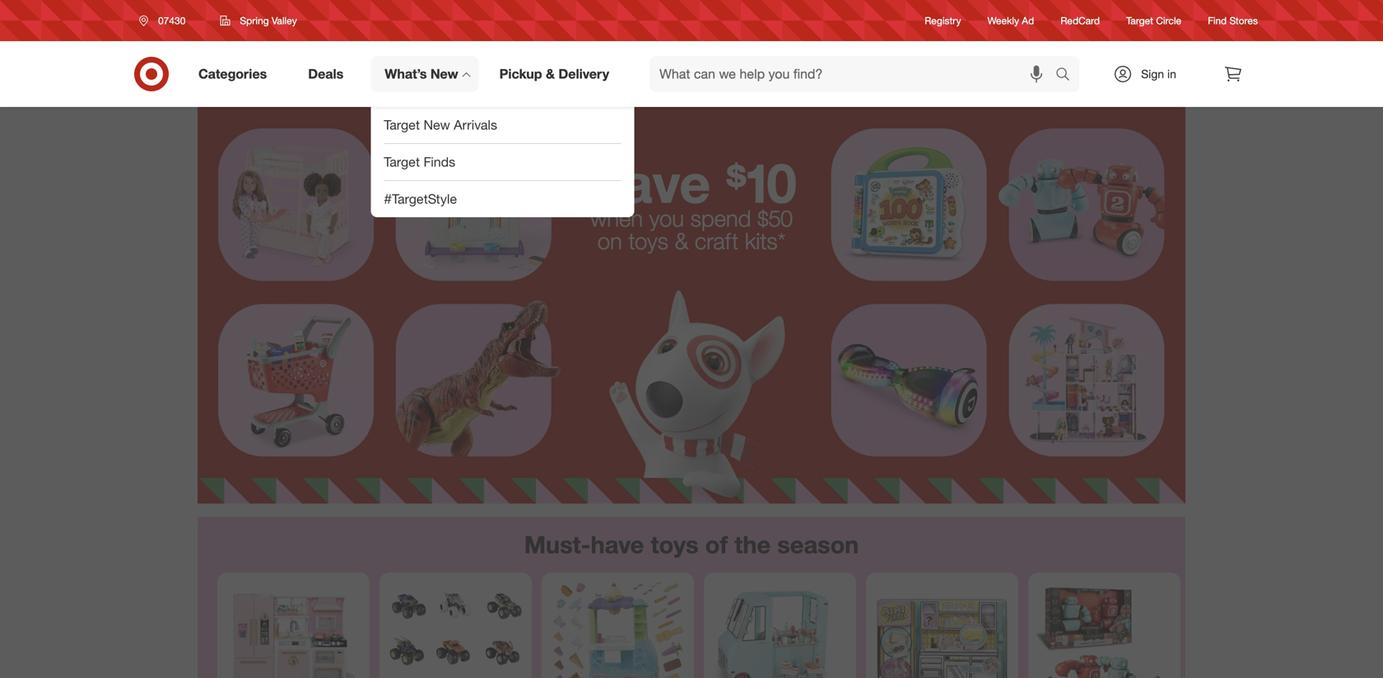Task type: describe. For each thing, give the bounding box(es) containing it.
spend
[[691, 205, 751, 232]]

what's new link
[[371, 56, 479, 92]]

07430 button
[[128, 6, 203, 35]]

#targetstyle link
[[371, 181, 634, 217]]

target for target new arrivals
[[384, 117, 420, 133]]

circle
[[1157, 14, 1182, 27]]

of
[[706, 530, 728, 560]]

0 vertical spatial &
[[546, 66, 555, 82]]

pickup & delivery link
[[486, 56, 630, 92]]

craft
[[695, 227, 739, 255]]

categories
[[198, 66, 267, 82]]

weekly ad link
[[988, 14, 1035, 28]]

pickup & delivery
[[500, 66, 610, 82]]

you
[[650, 205, 684, 232]]

target circle link
[[1127, 14, 1182, 28]]

& inside when you spend $50 on toys & craft kits*
[[675, 227, 689, 255]]

what's
[[385, 66, 427, 82]]

$50
[[758, 205, 793, 232]]

toys inside carousel region
[[651, 530, 699, 560]]

monster jam 1:64 scale monster truck diecast 9pk image
[[386, 580, 525, 679]]

search button
[[1048, 56, 1088, 96]]

spring valley
[[240, 14, 297, 27]]

target finds
[[384, 154, 456, 170]]

carousel region
[[198, 517, 1186, 679]]

when you spend $50 on toys & craft kits*
[[590, 205, 793, 255]]

search
[[1048, 68, 1088, 84]]

target finds link
[[371, 144, 634, 180]]

spring
[[240, 14, 269, 27]]

deals link
[[294, 56, 364, 92]]

target circle
[[1127, 14, 1182, 27]]

sign
[[1142, 67, 1165, 81]]

spring valley button
[[210, 6, 308, 35]]

play-doh kitchen creations ultimate ice cream toy truck playset image
[[549, 580, 688, 679]]

$10
[[726, 150, 797, 216]]

sign in
[[1142, 67, 1177, 81]]

categories link
[[184, 56, 288, 92]]

stores
[[1230, 14, 1259, 27]]

registry
[[925, 14, 962, 27]]



Task type: locate. For each thing, give the bounding box(es) containing it.
0 vertical spatial toys
[[629, 227, 669, 255]]

must-have toys of the season
[[524, 530, 859, 560]]

valley
[[272, 14, 297, 27]]

delivery
[[559, 66, 610, 82]]

arrivals
[[454, 117, 497, 133]]

target left circle
[[1127, 14, 1154, 27]]

1 vertical spatial new
[[424, 117, 450, 133]]

what's new
[[385, 66, 458, 82]]

new for target
[[424, 117, 450, 133]]

toys
[[629, 227, 669, 255], [651, 530, 699, 560]]

2 vertical spatial target
[[384, 154, 420, 170]]

have
[[591, 530, 644, 560]]

target inside 'link'
[[384, 154, 420, 170]]

0 horizontal spatial &
[[546, 66, 555, 82]]

find stores
[[1208, 14, 1259, 27]]

fao schwarz robot knockout remote control boxing set image
[[1035, 580, 1174, 679]]

sign in link
[[1100, 56, 1203, 92]]

target new arrivals
[[384, 117, 497, 133]]

toys left of
[[651, 530, 699, 560]]

in
[[1168, 67, 1177, 81]]

save
[[587, 150, 711, 216]]

pickup
[[500, 66, 542, 82]]

deals
[[308, 66, 344, 82]]

1 horizontal spatial &
[[675, 227, 689, 255]]

on
[[598, 227, 622, 255]]

07430
[[158, 14, 186, 27]]

target
[[1127, 14, 1154, 27], [384, 117, 420, 133], [384, 154, 420, 170]]

mga's miniverse make it mini kitchen playset with uv light image
[[873, 580, 1012, 679]]

kits*
[[745, 227, 786, 255]]

redcard link
[[1061, 14, 1100, 28]]

redcard
[[1061, 14, 1100, 27]]

What can we help you find? suggestions appear below search field
[[650, 56, 1060, 92]]

new
[[431, 66, 458, 82], [424, 117, 450, 133]]

#targetstyle
[[384, 191, 457, 207]]

1 vertical spatial &
[[675, 227, 689, 255]]

0 vertical spatial new
[[431, 66, 458, 82]]

disney princess style collection fresh prep gourmet kitchen image
[[224, 580, 363, 679]]

new right what's
[[431, 66, 458, 82]]

& left craft
[[675, 227, 689, 255]]

the
[[735, 530, 771, 560]]

ad
[[1022, 14, 1035, 27]]

save $10
[[587, 150, 797, 216]]

new for what's
[[431, 66, 458, 82]]

&
[[546, 66, 555, 82], [675, 227, 689, 255]]

weekly ad
[[988, 14, 1035, 27]]

find stores link
[[1208, 14, 1259, 28]]

toys right on
[[629, 227, 669, 255]]

toys inside when you spend $50 on toys & craft kits*
[[629, 227, 669, 255]]

weekly
[[988, 14, 1020, 27]]

target for target finds
[[384, 154, 420, 170]]

must-
[[524, 530, 591, 560]]

finds
[[424, 154, 456, 170]]

season
[[778, 530, 859, 560]]

0 vertical spatial target
[[1127, 14, 1154, 27]]

target for target circle
[[1127, 14, 1154, 27]]

new up finds
[[424, 117, 450, 133]]

& right pickup
[[546, 66, 555, 82]]

target new arrivals link
[[371, 107, 634, 143]]

1 vertical spatial target
[[384, 117, 420, 133]]

1 vertical spatial toys
[[651, 530, 699, 560]]

our generation sweet stop ice cream truck with electronics for 18" dolls - light blue image
[[711, 580, 850, 679]]

registry link
[[925, 14, 962, 28]]

find
[[1208, 14, 1227, 27]]

when
[[590, 205, 643, 232]]

target up target finds
[[384, 117, 420, 133]]

target left finds
[[384, 154, 420, 170]]



Task type: vqa. For each thing, say whether or not it's contained in the screenshot.
first charlotte from the right
no



